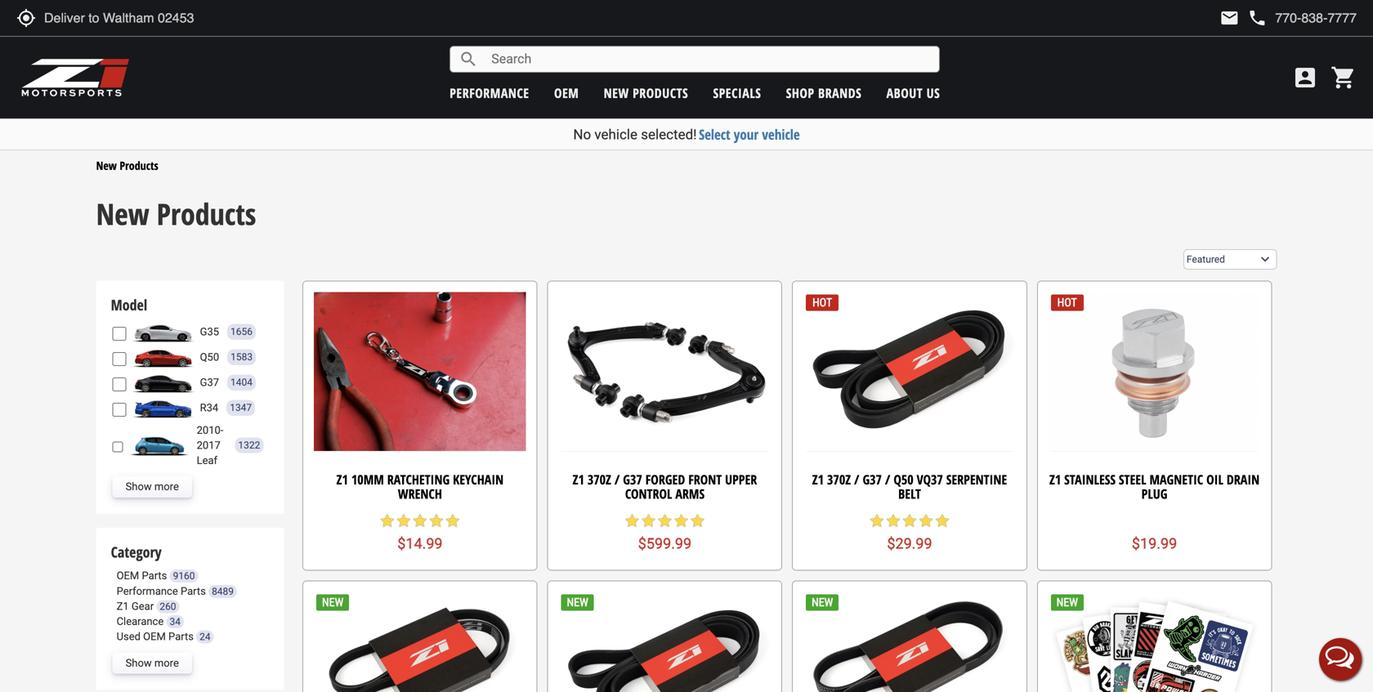Task type: describe. For each thing, give the bounding box(es) containing it.
leaf
[[197, 454, 218, 467]]

g37 for z1 370z / g37 / q50 vq37 serpentine belt
[[863, 471, 882, 489]]

15 star from the left
[[934, 513, 951, 529]]

arms
[[676, 485, 705, 503]]

1 vertical spatial products
[[157, 194, 256, 234]]

oil
[[1207, 471, 1224, 489]]

vq37
[[917, 471, 943, 489]]

vehicle inside no vehicle selected! select your vehicle
[[595, 126, 638, 143]]

keychain
[[453, 471, 504, 489]]

shop brands link
[[786, 84, 862, 102]]

z1 for z1 10mm ratcheting keychain wrench
[[337, 471, 348, 489]]

7 star from the left
[[640, 513, 657, 529]]

used
[[117, 631, 141, 643]]

belt
[[899, 485, 921, 503]]

infiniti g37 coupe sedan convertible v36 cv36 hv36 skyline 2008 2009 2010 2011 2012 2013 3.7l vq37vhr z1 motorsports image
[[130, 372, 196, 393]]

1404
[[231, 377, 253, 388]]

z1 for z1 370z / g37 / q50 vq37 serpentine belt
[[812, 471, 824, 489]]

gear
[[132, 600, 154, 613]]

1656
[[231, 326, 253, 338]]

4 star from the left
[[428, 513, 445, 529]]

more for model
[[154, 481, 179, 493]]

phone link
[[1248, 8, 1357, 28]]

0 horizontal spatial g37
[[200, 376, 219, 389]]

12 star from the left
[[885, 513, 902, 529]]

g35
[[200, 326, 219, 338]]

z1 for z1 stainless steel magnetic oil drain plug
[[1050, 471, 1061, 489]]

2 horizontal spatial oem
[[554, 84, 579, 102]]

more for category
[[154, 657, 179, 669]]

8 star from the left
[[657, 513, 673, 529]]

new products link
[[604, 84, 688, 102]]

10mm
[[351, 471, 384, 489]]

1322
[[238, 440, 260, 451]]

5 star from the left
[[445, 513, 461, 529]]

3 star from the left
[[412, 513, 428, 529]]

steel
[[1119, 471, 1147, 489]]

upper
[[725, 471, 757, 489]]

1583
[[231, 352, 253, 363]]

2 new from the top
[[96, 194, 149, 234]]

8489
[[212, 586, 234, 597]]

10 star from the left
[[690, 513, 706, 529]]

infiniti q50 sedan hybrid v37 2014 2015 2016 2017 2018 2019 2020 vq37vhr 2.0t 3.0t 3.7l red sport redsport vr30ddtt z1 motorsports image
[[130, 347, 196, 368]]

Search search field
[[478, 47, 939, 72]]

infiniti g35 coupe sedan v35 v36 skyline 2003 2004 2005 2006 2007 2008 3.5l vq35de revup rev up vq35hr z1 motorsports image
[[130, 321, 196, 343]]

stainless
[[1064, 471, 1116, 489]]

account_box
[[1292, 65, 1319, 91]]

shopping_cart link
[[1327, 65, 1357, 91]]

no vehicle selected! select your vehicle
[[573, 125, 800, 144]]

$599.99
[[638, 535, 692, 553]]

2 new products from the top
[[96, 194, 256, 234]]

about us
[[887, 84, 940, 102]]

nissan skyline coupe sedan r34 gtr gt-r bnr34 gts-t gtst gts awd attesa 1999 2000 2001 2002 rb20det rb25de rb25det rb26dett z1 motorsports image
[[130, 398, 196, 419]]

magnetic
[[1150, 471, 1203, 489]]

z1 stainless steel magnetic oil drain plug
[[1050, 471, 1260, 503]]

14 star from the left
[[918, 513, 934, 529]]

model
[[111, 295, 147, 315]]

1 new products from the top
[[96, 158, 158, 173]]

new products link
[[96, 158, 158, 173]]

show more button for model
[[112, 477, 192, 498]]

3 / from the left
[[885, 471, 891, 489]]

account_box link
[[1288, 65, 1323, 91]]

9160
[[173, 571, 195, 582]]

us
[[927, 84, 940, 102]]

0 vertical spatial q50
[[200, 351, 219, 363]]

/ for forged
[[615, 471, 620, 489]]

performance link
[[450, 84, 529, 102]]

drain
[[1227, 471, 1260, 489]]

$29.99
[[887, 535, 932, 553]]

star star star star star $14.99
[[379, 513, 461, 553]]

z1 370z / g37 / q50 vq37 serpentine belt
[[812, 471, 1007, 503]]

1347
[[230, 402, 252, 414]]

control
[[625, 485, 672, 503]]

about us link
[[887, 84, 940, 102]]

brands
[[818, 84, 862, 102]]

z1 for z1 370z / g37 forged front upper control arms
[[573, 471, 584, 489]]

r34
[[200, 402, 218, 414]]



Task type: vqa. For each thing, say whether or not it's contained in the screenshot.


Task type: locate. For each thing, give the bounding box(es) containing it.
show more down null image
[[126, 481, 179, 493]]

shopping_cart
[[1331, 65, 1357, 91]]

0 horizontal spatial vehicle
[[595, 126, 638, 143]]

no
[[573, 126, 591, 143]]

show more
[[126, 481, 179, 493], [126, 657, 179, 669]]

$19.99
[[1132, 535, 1177, 553]]

plug
[[1142, 485, 1168, 503]]

1 / from the left
[[615, 471, 620, 489]]

specials
[[713, 84, 761, 102]]

6 star from the left
[[624, 513, 640, 529]]

0 vertical spatial show more
[[126, 481, 179, 493]]

z1 10mm ratcheting keychain wrench
[[337, 471, 504, 503]]

0 vertical spatial show
[[126, 481, 152, 493]]

1 horizontal spatial oem
[[143, 631, 166, 643]]

front
[[688, 471, 722, 489]]

more down 34
[[154, 657, 179, 669]]

new
[[604, 84, 629, 102]]

z1 left 10mm
[[337, 471, 348, 489]]

2010- 2017 leaf
[[197, 424, 223, 467]]

q50 left vq37
[[894, 471, 914, 489]]

2 vertical spatial oem
[[143, 631, 166, 643]]

2 star from the left
[[396, 513, 412, 529]]

performance
[[450, 84, 529, 102]]

category
[[111, 542, 162, 562]]

/
[[615, 471, 620, 489], [854, 471, 860, 489], [885, 471, 891, 489]]

vehicle right no
[[595, 126, 638, 143]]

1 more from the top
[[154, 481, 179, 493]]

2 horizontal spatial g37
[[863, 471, 882, 489]]

11 star from the left
[[869, 513, 885, 529]]

2 370z from the left
[[827, 471, 851, 489]]

1 vertical spatial show
[[126, 657, 152, 669]]

selected!
[[641, 126, 697, 143]]

1 show more button from the top
[[112, 477, 192, 498]]

0 vertical spatial new products
[[96, 158, 158, 173]]

select
[[699, 125, 731, 144]]

select your vehicle link
[[699, 125, 800, 144]]

g37 up r34
[[200, 376, 219, 389]]

0 horizontal spatial q50
[[200, 351, 219, 363]]

clearance
[[117, 615, 164, 628]]

2010-
[[197, 424, 223, 436]]

show more down used
[[126, 657, 179, 669]]

2 / from the left
[[854, 471, 860, 489]]

specials link
[[713, 84, 761, 102]]

$14.99
[[398, 535, 443, 553]]

new
[[96, 158, 117, 173], [96, 194, 149, 234]]

24
[[200, 631, 211, 643]]

show more for model
[[126, 481, 179, 493]]

show down used
[[126, 657, 152, 669]]

0 vertical spatial new
[[96, 158, 117, 173]]

oem down clearance
[[143, 631, 166, 643]]

370z
[[588, 471, 611, 489], [827, 471, 851, 489]]

phone
[[1248, 8, 1267, 28]]

null image
[[127, 435, 193, 456]]

0 vertical spatial products
[[120, 158, 158, 173]]

1 show from the top
[[126, 481, 152, 493]]

star star star star star $599.99
[[624, 513, 706, 553]]

z1 inside z1 stainless steel magnetic oil drain plug
[[1050, 471, 1061, 489]]

star
[[379, 513, 396, 529], [396, 513, 412, 529], [412, 513, 428, 529], [428, 513, 445, 529], [445, 513, 461, 529], [624, 513, 640, 529], [640, 513, 657, 529], [657, 513, 673, 529], [673, 513, 690, 529], [690, 513, 706, 529], [869, 513, 885, 529], [885, 513, 902, 529], [902, 513, 918, 529], [918, 513, 934, 529], [934, 513, 951, 529]]

None checkbox
[[112, 327, 126, 341], [112, 403, 126, 417], [112, 440, 123, 454], [112, 327, 126, 341], [112, 403, 126, 417], [112, 440, 123, 454]]

1 show more from the top
[[126, 481, 179, 493]]

1 vertical spatial show more
[[126, 657, 179, 669]]

/ for /
[[854, 471, 860, 489]]

parts down 34
[[168, 631, 194, 643]]

g37 for z1 370z / g37 forged front upper control arms
[[623, 471, 642, 489]]

1 370z from the left
[[588, 471, 611, 489]]

1 horizontal spatial /
[[854, 471, 860, 489]]

shop
[[786, 84, 815, 102]]

1 vertical spatial more
[[154, 657, 179, 669]]

z1 left stainless in the right of the page
[[1050, 471, 1061, 489]]

forged
[[646, 471, 685, 489]]

370z for z1 370z / g37 / q50 vq37 serpentine belt
[[827, 471, 851, 489]]

oem up no
[[554, 84, 579, 102]]

2 vertical spatial parts
[[168, 631, 194, 643]]

z1 inside z1 370z / g37 forged front upper control arms
[[573, 471, 584, 489]]

9 star from the left
[[673, 513, 690, 529]]

0 vertical spatial more
[[154, 481, 179, 493]]

370z inside z1 370z / g37 forged front upper control arms
[[588, 471, 611, 489]]

0 vertical spatial show more button
[[112, 477, 192, 498]]

1 vertical spatial new products
[[96, 194, 256, 234]]

q50 inside z1 370z / g37 / q50 vq37 serpentine belt
[[894, 471, 914, 489]]

show more button
[[112, 477, 192, 498], [112, 653, 192, 674]]

g37
[[200, 376, 219, 389], [623, 471, 642, 489], [863, 471, 882, 489]]

wrench
[[398, 485, 442, 503]]

z1 inside z1 370z / g37 / q50 vq37 serpentine belt
[[812, 471, 824, 489]]

serpentine
[[946, 471, 1007, 489]]

370z inside z1 370z / g37 / q50 vq37 serpentine belt
[[827, 471, 851, 489]]

1 new from the top
[[96, 158, 117, 173]]

q50 down 'g35'
[[200, 351, 219, 363]]

260
[[160, 601, 176, 613]]

about
[[887, 84, 923, 102]]

2017
[[197, 439, 221, 452]]

show more for category
[[126, 657, 179, 669]]

your
[[734, 125, 759, 144]]

13 star from the left
[[902, 513, 918, 529]]

2 horizontal spatial /
[[885, 471, 891, 489]]

1 vertical spatial oem
[[117, 570, 139, 582]]

category oem parts 9160 performance parts 8489 z1 gear 260 clearance 34 used oem parts 24
[[111, 542, 234, 643]]

search
[[459, 49, 478, 69]]

parts
[[142, 570, 167, 582], [181, 585, 206, 597], [168, 631, 194, 643]]

mail link
[[1220, 8, 1240, 28]]

z1 inside the category oem parts 9160 performance parts 8489 z1 gear 260 clearance 34 used oem parts 24
[[117, 600, 129, 613]]

z1 motorsports logo image
[[20, 57, 130, 98]]

show for model
[[126, 481, 152, 493]]

0 vertical spatial parts
[[142, 570, 167, 582]]

370z left control
[[588, 471, 611, 489]]

oem up the performance
[[117, 570, 139, 582]]

0 horizontal spatial /
[[615, 471, 620, 489]]

vehicle
[[762, 125, 800, 144], [595, 126, 638, 143]]

2 more from the top
[[154, 657, 179, 669]]

z1 inside z1 10mm ratcheting keychain wrench
[[337, 471, 348, 489]]

None checkbox
[[112, 352, 126, 366], [112, 377, 126, 391], [112, 352, 126, 366], [112, 377, 126, 391]]

370z for z1 370z / g37 forged front upper control arms
[[588, 471, 611, 489]]

shop brands
[[786, 84, 862, 102]]

1 star from the left
[[379, 513, 396, 529]]

0 horizontal spatial oem
[[117, 570, 139, 582]]

1 vertical spatial show more button
[[112, 653, 192, 674]]

mail phone
[[1220, 8, 1267, 28]]

more down null image
[[154, 481, 179, 493]]

oem link
[[554, 84, 579, 102]]

2 show more button from the top
[[112, 653, 192, 674]]

0 horizontal spatial 370z
[[588, 471, 611, 489]]

2 show from the top
[[126, 657, 152, 669]]

g37 inside z1 370z / g37 forged front upper control arms
[[623, 471, 642, 489]]

370z left belt
[[827, 471, 851, 489]]

1 vertical spatial new
[[96, 194, 149, 234]]

1 horizontal spatial q50
[[894, 471, 914, 489]]

z1 left gear
[[117, 600, 129, 613]]

1 horizontal spatial vehicle
[[762, 125, 800, 144]]

mail
[[1220, 8, 1240, 28]]

ratcheting
[[387, 471, 450, 489]]

parts up the performance
[[142, 570, 167, 582]]

/ inside z1 370z / g37 forged front upper control arms
[[615, 471, 620, 489]]

q50
[[200, 351, 219, 363], [894, 471, 914, 489]]

show more button for category
[[112, 653, 192, 674]]

1 vertical spatial q50
[[894, 471, 914, 489]]

products
[[633, 84, 688, 102]]

my_location
[[16, 8, 36, 28]]

star star star star star $29.99
[[869, 513, 951, 553]]

1 vertical spatial parts
[[181, 585, 206, 597]]

performance
[[117, 585, 178, 597]]

new products
[[96, 158, 158, 173], [96, 194, 256, 234]]

more
[[154, 481, 179, 493], [154, 657, 179, 669]]

show
[[126, 481, 152, 493], [126, 657, 152, 669]]

g37 inside z1 370z / g37 / q50 vq37 serpentine belt
[[863, 471, 882, 489]]

products
[[120, 158, 158, 173], [157, 194, 256, 234]]

1 horizontal spatial 370z
[[827, 471, 851, 489]]

show more button down used
[[112, 653, 192, 674]]

g37 left forged
[[623, 471, 642, 489]]

parts down 9160
[[181, 585, 206, 597]]

z1 right upper
[[812, 471, 824, 489]]

2 show more from the top
[[126, 657, 179, 669]]

z1
[[337, 471, 348, 489], [573, 471, 584, 489], [812, 471, 824, 489], [1050, 471, 1061, 489], [117, 600, 129, 613]]

show for category
[[126, 657, 152, 669]]

g37 left belt
[[863, 471, 882, 489]]

new products
[[604, 84, 688, 102]]

1 horizontal spatial g37
[[623, 471, 642, 489]]

show down null image
[[126, 481, 152, 493]]

34
[[170, 616, 181, 628]]

z1 370z / g37 forged front upper control arms
[[573, 471, 757, 503]]

z1 left control
[[573, 471, 584, 489]]

0 vertical spatial oem
[[554, 84, 579, 102]]

vehicle right your
[[762, 125, 800, 144]]

show more button down null image
[[112, 477, 192, 498]]

oem
[[554, 84, 579, 102], [117, 570, 139, 582], [143, 631, 166, 643]]



